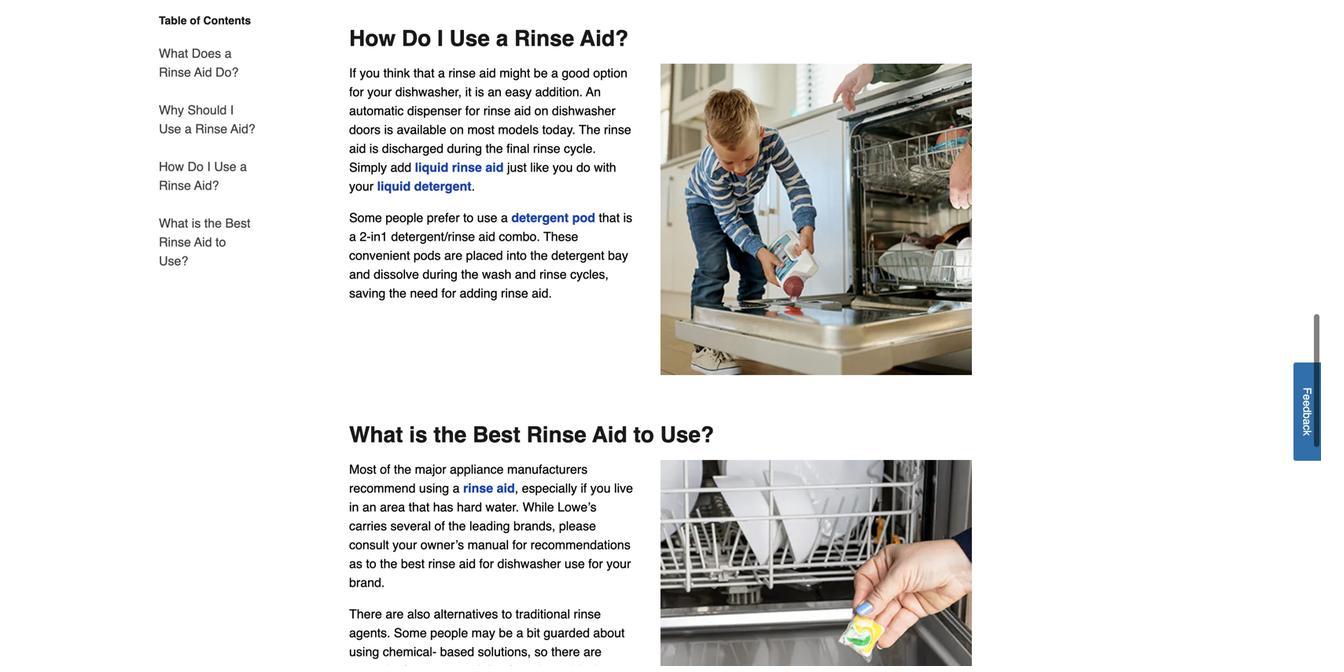 Task type: locate. For each thing, give the bounding box(es) containing it.
f
[[1302, 388, 1314, 394]]

may
[[472, 626, 496, 640]]

0 vertical spatial an
[[488, 84, 502, 99]]

0 vertical spatial aid
[[194, 65, 212, 79]]

0 horizontal spatial use
[[477, 210, 498, 225]]

2 horizontal spatial i
[[437, 26, 443, 51]]

aid? up what is the best rinse aid to use? link
[[194, 178, 219, 193]]

liquid down add
[[377, 179, 411, 193]]

2 vertical spatial aid?
[[194, 178, 219, 193]]

e
[[1302, 394, 1314, 401], [1302, 401, 1314, 407]]

0 vertical spatial what is the best rinse aid to use?
[[159, 216, 251, 268]]

a inside there are also alternatives to traditional rinse agents. some people may be a bit guarded about using chemical- based solutions, so there are nontoxic, fragrance and dye-free rinse aids that
[[516, 626, 523, 640]]

i up 'dishwasher,'
[[437, 26, 443, 51]]

1 vertical spatial dishwasher
[[498, 556, 561, 571]]

how inside the table of contents element
[[159, 159, 184, 174]]

0 vertical spatial i
[[437, 26, 443, 51]]

1 horizontal spatial are
[[444, 248, 463, 263]]

liquid
[[415, 160, 449, 175], [377, 179, 411, 193]]

is down 'how do i use a rinse aid?' link
[[192, 216, 201, 230]]

to inside , especially if you live in an area that has hard water. while lowe's carries several of the leading brands, please consult your owner's manual for recommendations as to the best rinse aid for dishwasher use for your brand.
[[366, 556, 377, 571]]

a down why should i use a rinse aid? link
[[240, 159, 247, 174]]

i down why should i use a rinse aid? link
[[207, 159, 211, 174]]

rinse down owner's
[[428, 556, 456, 571]]

aid left might
[[479, 66, 496, 80]]

for right need
[[442, 286, 456, 300]]

that inside 'if you think that a rinse aid might be a good option for your dishwasher, it is an easy addition. an automatic dispenser for rinse aid on dishwasher doors is available on most models today. the rinse aid is discharged during the final rinse cycle. simply add'
[[414, 66, 435, 80]]

i right should
[[230, 103, 234, 117]]

pod
[[572, 210, 596, 225]]

also
[[407, 607, 430, 621]]

detergent up cycles,
[[551, 248, 605, 263]]

0 horizontal spatial an
[[363, 500, 377, 514]]

your down simply
[[349, 179, 374, 193]]

aid up water.
[[497, 481, 515, 495]]

what down table
[[159, 46, 188, 61]]

of
[[190, 14, 200, 27], [380, 462, 391, 477], [435, 519, 445, 533]]

aid inside that is a 2-in1 detergent/rinse aid combo. these convenient pods are placed into the detergent bay and dissolve during the wash and rinse cycles, saving the need for adding rinse aid.
[[479, 229, 496, 244]]

that right aids at the bottom of the page
[[591, 663, 612, 666]]

1 vertical spatial aid?
[[231, 122, 255, 136]]

1 horizontal spatial on
[[535, 103, 549, 118]]

how do i use a rinse aid? down why should i use a rinse aid? link
[[159, 159, 247, 193]]

aid? inside how do i use a rinse aid?
[[194, 178, 219, 193]]

1 vertical spatial do
[[188, 159, 204, 174]]

2 vertical spatial you
[[591, 481, 611, 495]]

dishwasher up the at the top of page
[[552, 103, 616, 118]]

your down several on the bottom left of the page
[[393, 538, 417, 552]]

during
[[447, 141, 482, 156], [423, 267, 458, 282]]

1 horizontal spatial i
[[230, 103, 234, 117]]

during down pods
[[423, 267, 458, 282]]

an left easy
[[488, 84, 502, 99]]

some
[[349, 210, 382, 225], [394, 626, 427, 640]]

1 vertical spatial how
[[159, 159, 184, 174]]

use for why should i use a rinse aid? link
[[159, 122, 181, 136]]

is up simply
[[370, 141, 379, 156]]

for inside that is a 2-in1 detergent/rinse aid combo. these convenient pods are placed into the detergent bay and dissolve during the wash and rinse cycles, saving the need for adding rinse aid.
[[442, 286, 456, 300]]

1 vertical spatial an
[[363, 500, 377, 514]]

1 horizontal spatial use
[[565, 556, 585, 571]]

liquid rinse aid link
[[415, 160, 504, 175]]

dye-
[[484, 663, 509, 666]]

liquid for liquid detergent .
[[377, 179, 411, 193]]

0 vertical spatial you
[[360, 66, 380, 80]]

a inside most of the major appliance manufacturers recommend using a
[[453, 481, 460, 495]]

and down into
[[515, 267, 536, 282]]

1 vertical spatial some
[[394, 626, 427, 640]]

of up owner's
[[435, 519, 445, 533]]

2 horizontal spatial you
[[591, 481, 611, 495]]

1 horizontal spatial how
[[349, 26, 396, 51]]

what is the best rinse aid to use?
[[159, 216, 251, 268], [349, 422, 714, 447]]

is up bay
[[623, 210, 633, 225]]

about
[[593, 626, 625, 640]]

that up 'dishwasher,'
[[414, 66, 435, 80]]

best down 'how do i use a rinse aid?' link
[[225, 216, 251, 230]]

0 vertical spatial be
[[534, 66, 548, 80]]

use down recommendations
[[565, 556, 585, 571]]

solutions,
[[478, 645, 531, 659]]

1 horizontal spatial you
[[553, 160, 573, 175]]

do up the think
[[402, 26, 431, 51]]

0 vertical spatial use
[[477, 210, 498, 225]]

0 vertical spatial best
[[225, 216, 251, 230]]

0 vertical spatial are
[[444, 248, 463, 263]]

1 vertical spatial aid
[[194, 235, 212, 249]]

k
[[1302, 431, 1314, 436]]

rinse down 'how do i use a rinse aid?' link
[[159, 235, 191, 249]]

1 horizontal spatial liquid
[[415, 160, 449, 175]]

how down why
[[159, 159, 184, 174]]

if
[[581, 481, 587, 495]]

0 vertical spatial detergent
[[414, 179, 472, 193]]

0 vertical spatial how do i use a rinse aid?
[[349, 26, 629, 51]]

what does a rinse aid do?
[[159, 46, 239, 79]]

brands,
[[514, 519, 556, 533]]

is right it
[[475, 84, 484, 99]]

aid
[[194, 65, 212, 79], [194, 235, 212, 249], [592, 422, 628, 447]]

an
[[488, 84, 502, 99], [363, 500, 377, 514]]

2 horizontal spatial are
[[584, 645, 602, 659]]

1 vertical spatial be
[[499, 626, 513, 640]]

using down major on the left bottom of page
[[419, 481, 449, 495]]

1 vertical spatial you
[[553, 160, 573, 175]]

1 horizontal spatial what is the best rinse aid to use?
[[349, 422, 714, 447]]

2 vertical spatial what
[[349, 422, 403, 447]]

a left 2-
[[349, 229, 356, 244]]

of for most
[[380, 462, 391, 477]]

why
[[159, 103, 184, 117]]

aid up placed in the left top of the page
[[479, 229, 496, 244]]

are
[[444, 248, 463, 263], [386, 607, 404, 621], [584, 645, 602, 659]]

rinse
[[449, 66, 476, 80], [484, 103, 511, 118], [604, 122, 631, 137], [533, 141, 561, 156], [452, 160, 482, 175], [540, 267, 567, 282], [501, 286, 528, 300], [463, 481, 493, 495], [428, 556, 456, 571], [574, 607, 601, 621], [534, 663, 561, 666]]

0 horizontal spatial of
[[190, 14, 200, 27]]

1 vertical spatial use
[[565, 556, 585, 571]]

to
[[463, 210, 474, 225], [216, 235, 226, 249], [634, 422, 654, 447], [366, 556, 377, 571], [502, 607, 512, 621]]

using up nontoxic,
[[349, 645, 379, 659]]

agents.
[[349, 626, 391, 640]]

what is the best rinse aid to use? down 'how do i use a rinse aid?' link
[[159, 216, 251, 268]]

the down 'how do i use a rinse aid?' link
[[204, 216, 222, 230]]

bit
[[527, 626, 540, 640]]

detergent up combo.
[[512, 210, 569, 225]]

aid left the just
[[486, 160, 504, 175]]

pods
[[414, 248, 441, 263]]

how up if
[[349, 26, 396, 51]]

0 horizontal spatial what is the best rinse aid to use?
[[159, 216, 251, 268]]

0 horizontal spatial best
[[225, 216, 251, 230]]

detergent down liquid rinse aid link
[[414, 179, 472, 193]]

doors
[[349, 122, 381, 137]]

some inside there are also alternatives to traditional rinse agents. some people may be a bit guarded about using chemical- based solutions, so there are nontoxic, fragrance and dye-free rinse aids that
[[394, 626, 427, 640]]

what down 'how do i use a rinse aid?' link
[[159, 216, 188, 230]]

on left most
[[450, 122, 464, 137]]

that right the pod
[[599, 210, 620, 225]]

1 horizontal spatial aid?
[[231, 122, 255, 136]]

there
[[551, 645, 580, 659]]

0 vertical spatial liquid
[[415, 160, 449, 175]]

a little boy adds rinse aid to a dishwahser as his father watches. image
[[661, 64, 972, 375]]

1 horizontal spatial using
[[419, 481, 449, 495]]

do inside 'how do i use a rinse aid?' link
[[188, 159, 204, 174]]

2 e from the top
[[1302, 401, 1314, 407]]

0 horizontal spatial are
[[386, 607, 404, 621]]

rinse up it
[[449, 66, 476, 80]]

most
[[468, 122, 495, 137]]

and
[[349, 267, 370, 282], [515, 267, 536, 282], [460, 663, 481, 666]]

1 horizontal spatial use
[[214, 159, 237, 174]]

during up 'liquid rinse aid'
[[447, 141, 482, 156]]

1 horizontal spatial do
[[402, 26, 431, 51]]

0 horizontal spatial liquid
[[377, 179, 411, 193]]

use up it
[[450, 26, 490, 51]]

0 horizontal spatial using
[[349, 645, 379, 659]]

use inside why should i use a rinse aid?
[[159, 122, 181, 136]]

1 horizontal spatial of
[[380, 462, 391, 477]]

aid
[[479, 66, 496, 80], [514, 103, 531, 118], [349, 141, 366, 156], [486, 160, 504, 175], [479, 229, 496, 244], [497, 481, 515, 495], [459, 556, 476, 571]]

into
[[507, 248, 527, 263]]

be inside 'if you think that a rinse aid might be a good option for your dishwasher, it is an easy addition. an automatic dispenser for rinse aid on dishwasher doors is available on most models today. the rinse aid is discharged during the final rinse cycle. simply add'
[[534, 66, 548, 80]]

i
[[437, 26, 443, 51], [230, 103, 234, 117], [207, 159, 211, 174]]

aid down easy
[[514, 103, 531, 118]]

rinse up .
[[452, 160, 482, 175]]

what does a rinse aid do? link
[[159, 35, 258, 91]]

1 vertical spatial people
[[430, 626, 468, 640]]

aid down does
[[194, 65, 212, 79]]

is
[[475, 84, 484, 99], [384, 122, 393, 137], [370, 141, 379, 156], [623, 210, 633, 225], [192, 216, 201, 230], [409, 422, 428, 447]]

an right in
[[363, 500, 377, 514]]

be right might
[[534, 66, 548, 80]]

are up aids at the bottom of the page
[[584, 645, 602, 659]]

i inside how do i use a rinse aid?
[[207, 159, 211, 174]]

the down most
[[486, 141, 503, 156]]

0 horizontal spatial do
[[188, 159, 204, 174]]

e up b
[[1302, 401, 1314, 407]]

liquid detergent .
[[374, 179, 475, 193]]

what is the best rinse aid to use? up "manufacturers"
[[349, 422, 714, 447]]

some up chemical-
[[394, 626, 427, 640]]

how do i use a rinse aid? up might
[[349, 26, 629, 51]]

what inside what is the best rinse aid to use?
[[159, 216, 188, 230]]

it
[[465, 84, 472, 99]]

your up automatic
[[367, 84, 392, 99]]

a down should
[[185, 122, 192, 136]]

do
[[402, 26, 431, 51], [188, 159, 204, 174]]

how do i use a rinse aid?
[[349, 26, 629, 51], [159, 159, 247, 193]]

1 horizontal spatial an
[[488, 84, 502, 99]]

0 horizontal spatial how
[[159, 159, 184, 174]]

0 horizontal spatial use?
[[159, 254, 188, 268]]

0 horizontal spatial and
[[349, 267, 370, 282]]

1 horizontal spatial some
[[394, 626, 427, 640]]

2 horizontal spatial of
[[435, 519, 445, 533]]

a left bit
[[516, 626, 523, 640]]

a up has
[[453, 481, 460, 495]]

what is the best rinse aid to use? inside the table of contents element
[[159, 216, 251, 268]]

0 vertical spatial dishwasher
[[552, 103, 616, 118]]

models
[[498, 122, 539, 137]]

1 vertical spatial best
[[473, 422, 521, 447]]

1 horizontal spatial how do i use a rinse aid?
[[349, 26, 629, 51]]

0 horizontal spatial use
[[159, 122, 181, 136]]

the
[[486, 141, 503, 156], [204, 216, 222, 230], [531, 248, 548, 263], [461, 267, 479, 282], [389, 286, 407, 300], [434, 422, 467, 447], [394, 462, 412, 477], [449, 519, 466, 533], [380, 556, 398, 571]]

1 horizontal spatial people
[[430, 626, 468, 640]]

best up appliance
[[473, 422, 521, 447]]

for down the brands,
[[513, 538, 527, 552]]

a up k
[[1302, 419, 1314, 425]]

dishwasher down the brands,
[[498, 556, 561, 571]]

0 vertical spatial use
[[450, 26, 490, 51]]

in1
[[371, 229, 388, 244]]

carries
[[349, 519, 387, 533]]

1 horizontal spatial and
[[460, 663, 481, 666]]

2 vertical spatial i
[[207, 159, 211, 174]]

of inside most of the major appliance manufacturers recommend using a
[[380, 462, 391, 477]]

1 vertical spatial using
[[349, 645, 379, 659]]

1 vertical spatial on
[[450, 122, 464, 137]]

brand.
[[349, 575, 385, 590]]

of up recommend
[[380, 462, 391, 477]]

use inside how do i use a rinse aid?
[[214, 159, 237, 174]]

a up do?
[[225, 46, 232, 61]]

using inside there are also alternatives to traditional rinse agents. some people may be a bit guarded about using chemical- based solutions, so there are nontoxic, fragrance and dye-free rinse aids that
[[349, 645, 379, 659]]

0 horizontal spatial some
[[349, 210, 382, 225]]

1 horizontal spatial be
[[534, 66, 548, 80]]

0 vertical spatial during
[[447, 141, 482, 156]]

dissolve
[[374, 267, 419, 282]]

1 vertical spatial of
[[380, 462, 391, 477]]

are left also
[[386, 607, 404, 621]]

0 horizontal spatial how do i use a rinse aid?
[[159, 159, 247, 193]]

aid? for why should i use a rinse aid? link
[[231, 122, 255, 136]]

1 vertical spatial how do i use a rinse aid?
[[159, 159, 247, 193]]

major
[[415, 462, 447, 477]]

0 vertical spatial what
[[159, 46, 188, 61]]

liquid for liquid rinse aid
[[415, 160, 449, 175]]

liquid up liquid detergent .
[[415, 160, 449, 175]]

i for why should i use a rinse aid? link
[[230, 103, 234, 117]]

are right pods
[[444, 248, 463, 263]]

if
[[349, 66, 356, 80]]

0 horizontal spatial you
[[360, 66, 380, 80]]

1 vertical spatial i
[[230, 103, 234, 117]]

0 vertical spatial using
[[419, 481, 449, 495]]

bay
[[608, 248, 628, 263]]

i inside why should i use a rinse aid?
[[230, 103, 234, 117]]

on
[[535, 103, 549, 118], [450, 122, 464, 137]]

1 vertical spatial detergent
[[512, 210, 569, 225]]

rinse up aid.
[[540, 267, 567, 282]]

most
[[349, 462, 377, 477]]

rinse up the like at the top left of the page
[[533, 141, 561, 156]]

be
[[534, 66, 548, 80], [499, 626, 513, 640]]

aid? inside why should i use a rinse aid?
[[231, 122, 255, 136]]

the down dissolve
[[389, 286, 407, 300]]

0 horizontal spatial aid?
[[194, 178, 219, 193]]

0 vertical spatial of
[[190, 14, 200, 27]]

aid? up 'how do i use a rinse aid?' link
[[231, 122, 255, 136]]

rinse down should
[[195, 122, 227, 136]]

2 vertical spatial of
[[435, 519, 445, 533]]

live
[[614, 481, 633, 495]]

1 vertical spatial what
[[159, 216, 188, 230]]

a inside what does a rinse aid do?
[[225, 46, 232, 61]]

that is a 2-in1 detergent/rinse aid combo. these convenient pods are placed into the detergent bay and dissolve during the wash and rinse cycles, saving the need for adding rinse aid.
[[349, 210, 633, 300]]

with
[[594, 160, 616, 175]]

use
[[450, 26, 490, 51], [159, 122, 181, 136], [214, 159, 237, 174]]

of right table
[[190, 14, 200, 27]]

0 vertical spatial on
[[535, 103, 549, 118]]

a woman's hand puts a multicolored detergent tab in a dishwasher. image
[[661, 460, 972, 666]]

chemical-
[[383, 645, 437, 659]]

what inside what does a rinse aid do?
[[159, 46, 188, 61]]

do down why should i use a rinse aid?
[[188, 159, 204, 174]]

1 vertical spatial during
[[423, 267, 458, 282]]

dishwasher inside 'if you think that a rinse aid might be a good option for your dishwasher, it is an easy addition. an automatic dispenser for rinse aid on dishwasher doors is available on most models today. the rinse aid is discharged during the final rinse cycle. simply add'
[[552, 103, 616, 118]]

for down it
[[465, 103, 480, 118]]

use for 'how do i use a rinse aid?' link
[[214, 159, 237, 174]]

fragrance
[[403, 663, 456, 666]]

be up solutions,
[[499, 626, 513, 640]]

0 vertical spatial use?
[[159, 254, 188, 268]]

aid? for 'how do i use a rinse aid?' link
[[194, 178, 219, 193]]

several
[[391, 519, 431, 533]]

0 horizontal spatial people
[[386, 210, 423, 225]]

aid? up option
[[580, 26, 629, 51]]

1 vertical spatial liquid
[[377, 179, 411, 193]]

aid?
[[580, 26, 629, 51], [231, 122, 255, 136], [194, 178, 219, 193]]

simply
[[349, 160, 387, 175]]

table of contents element
[[140, 13, 258, 271]]

easy
[[505, 84, 532, 99]]

2 vertical spatial use
[[214, 159, 237, 174]]

an inside , especially if you live in an area that has hard water. while lowe's carries several of the leading brands, please consult your owner's manual for recommendations as to the best rinse aid for dishwasher use for your brand.
[[363, 500, 377, 514]]

1 vertical spatial use?
[[661, 422, 714, 447]]

i for 'how do i use a rinse aid?' link
[[207, 159, 211, 174]]

rinse down appliance
[[463, 481, 493, 495]]

aid down 'how do i use a rinse aid?' link
[[194, 235, 212, 249]]

using
[[419, 481, 449, 495], [349, 645, 379, 659]]

your down recommendations
[[607, 556, 631, 571]]

2 horizontal spatial aid?
[[580, 26, 629, 51]]

the up recommend
[[394, 462, 412, 477]]

c
[[1302, 425, 1314, 431]]

the up adding
[[461, 267, 479, 282]]

f e e d b a c k button
[[1294, 363, 1322, 461]]

convenient
[[349, 248, 410, 263]]

some up 2-
[[349, 210, 382, 225]]

a up combo.
[[501, 210, 508, 225]]

rinse inside , especially if you live in an area that has hard water. while lowe's carries several of the leading brands, please consult your owner's manual for recommendations as to the best rinse aid for dishwasher use for your brand.
[[428, 556, 456, 571]]

placed
[[466, 248, 503, 263]]

dishwasher,
[[395, 84, 462, 99]]

and down the based
[[460, 663, 481, 666]]

1 vertical spatial use
[[159, 122, 181, 136]]

d
[[1302, 407, 1314, 413]]



Task type: vqa. For each thing, say whether or not it's contained in the screenshot.
the left using
yes



Task type: describe. For each thing, give the bounding box(es) containing it.
recommend
[[349, 481, 416, 495]]

is down automatic
[[384, 122, 393, 137]]

option
[[593, 66, 628, 80]]

the up major on the left bottom of page
[[434, 422, 467, 447]]

based
[[440, 645, 475, 659]]

does
[[192, 46, 221, 61]]

rinse right the at the top of page
[[604, 122, 631, 137]]

an inside 'if you think that a rinse aid might be a good option for your dishwasher, it is an easy addition. an automatic dispenser for rinse aid on dishwasher doors is available on most models today. the rinse aid is discharged during the final rinse cycle. simply add'
[[488, 84, 502, 99]]

guarded
[[544, 626, 590, 640]]

do?
[[216, 65, 239, 79]]

why should i use a rinse aid? link
[[159, 91, 258, 148]]

rinse inside what does a rinse aid do?
[[159, 65, 191, 79]]

rinse up "manufacturers"
[[527, 422, 587, 447]]

0 vertical spatial do
[[402, 26, 431, 51]]

lowe's
[[558, 500, 597, 514]]

the
[[579, 122, 601, 137]]

aid inside , especially if you live in an area that has hard water. while lowe's carries several of the leading brands, please consult your owner's manual for recommendations as to the best rinse aid for dishwasher use for your brand.
[[459, 556, 476, 571]]

available
[[397, 122, 447, 137]]

table of contents
[[159, 14, 251, 27]]

1 e from the top
[[1302, 394, 1314, 401]]

aid.
[[532, 286, 552, 300]]

do
[[577, 160, 591, 175]]

detergent/rinse
[[391, 229, 475, 244]]

while
[[523, 500, 554, 514]]

just
[[507, 160, 527, 175]]

alternatives
[[434, 607, 498, 621]]

should
[[188, 103, 227, 117]]

0 vertical spatial some
[[349, 210, 382, 225]]

1 horizontal spatial use?
[[661, 422, 714, 447]]

what for what does a rinse aid do? link on the left top of the page
[[159, 46, 188, 61]]

wash
[[482, 267, 512, 282]]

aids
[[565, 663, 588, 666]]

detergent pod link
[[512, 210, 599, 225]]

nontoxic,
[[349, 663, 400, 666]]

the inside 'if you think that a rinse aid might be a good option for your dishwasher, it is an easy addition. an automatic dispenser for rinse aid on dishwasher doors is available on most models today. the rinse aid is discharged during the final rinse cycle. simply add'
[[486, 141, 503, 156]]

combo.
[[499, 229, 540, 244]]

area
[[380, 500, 405, 514]]

there are also alternatives to traditional rinse agents. some people may be a bit guarded about using chemical- based solutions, so there are nontoxic, fragrance and dye-free rinse aids that 
[[349, 607, 634, 666]]

dispenser
[[407, 103, 462, 118]]

manufacturers
[[507, 462, 588, 477]]

rinse down wash
[[501, 286, 528, 300]]

cycles,
[[570, 267, 609, 282]]

the right into
[[531, 248, 548, 263]]

a up 'dishwasher,'
[[438, 66, 445, 80]]

free
[[509, 663, 530, 666]]

the inside most of the major appliance manufacturers recommend using a
[[394, 462, 412, 477]]

rinse up guarded
[[574, 607, 601, 621]]

has
[[433, 500, 454, 514]]

just like you do with your
[[349, 160, 616, 193]]

table
[[159, 14, 187, 27]]

2-
[[360, 229, 371, 244]]

final
[[507, 141, 530, 156]]

2 horizontal spatial use
[[450, 26, 490, 51]]

use inside , especially if you live in an area that has hard water. while lowe's carries several of the leading brands, please consult your owner's manual for recommendations as to the best rinse aid for dishwasher use for your brand.
[[565, 556, 585, 571]]

your inside just like you do with your
[[349, 179, 374, 193]]

to inside there are also alternatives to traditional rinse agents. some people may be a bit guarded about using chemical- based solutions, so there are nontoxic, fragrance and dye-free rinse aids that
[[502, 607, 512, 621]]

best
[[401, 556, 425, 571]]

a inside button
[[1302, 419, 1314, 425]]

rinse up most
[[484, 103, 511, 118]]

b
[[1302, 413, 1314, 419]]

in
[[349, 500, 359, 514]]

dishwasher inside , especially if you live in an area that has hard water. while lowe's carries several of the leading brands, please consult your owner's manual for recommendations as to the best rinse aid for dishwasher use for your brand.
[[498, 556, 561, 571]]

adding
[[460, 286, 498, 300]]

be inside there are also alternatives to traditional rinse agents. some people may be a bit guarded about using chemical- based solutions, so there are nontoxic, fragrance and dye-free rinse aids that
[[499, 626, 513, 640]]

especially
[[522, 481, 577, 495]]

rinse aid
[[463, 481, 515, 495]]

for down recommendations
[[589, 556, 603, 571]]

add
[[391, 160, 412, 175]]

f e e d b a c k
[[1302, 388, 1314, 436]]

of inside , especially if you live in an area that has hard water. while lowe's carries several of the leading brands, please consult your owner's manual for recommendations as to the best rinse aid for dishwasher use for your brand.
[[435, 519, 445, 533]]

use? inside what is the best rinse aid to use?
[[159, 254, 188, 268]]

there
[[349, 607, 382, 621]]

you inside just like you do with your
[[553, 160, 573, 175]]

traditional
[[516, 607, 570, 621]]

an
[[586, 84, 601, 99]]

a inside that is a 2-in1 detergent/rinse aid combo. these convenient pods are placed into the detergent bay and dissolve during the wash and rinse cycles, saving the need for adding rinse aid.
[[349, 229, 356, 244]]

that inside , especially if you live in an area that has hard water. while lowe's carries several of the leading brands, please consult your owner's manual for recommendations as to the best rinse aid for dishwasher use for your brand.
[[409, 500, 430, 514]]

that inside there are also alternatives to traditional rinse agents. some people may be a bit guarded about using chemical- based solutions, so there are nontoxic, fragrance and dye-free rinse aids that
[[591, 663, 612, 666]]

2 horizontal spatial and
[[515, 267, 536, 282]]

for down manual
[[479, 556, 494, 571]]

rinse up what is the best rinse aid to use? link
[[159, 178, 191, 193]]

the down hard on the bottom of the page
[[449, 519, 466, 533]]

if you think that a rinse aid might be a good option for your dishwasher, it is an easy addition. an automatic dispenser for rinse aid on dishwasher doors is available on most models today. the rinse aid is discharged during the final rinse cycle. simply add
[[349, 66, 631, 175]]

0 vertical spatial people
[[386, 210, 423, 225]]

during inside that is a 2-in1 detergent/rinse aid combo. these convenient pods are placed into the detergent bay and dissolve during the wash and rinse cycles, saving the need for adding rinse aid.
[[423, 267, 458, 282]]

aid down doors
[[349, 141, 366, 156]]

people inside there are also alternatives to traditional rinse agents. some people may be a bit guarded about using chemical- based solutions, so there are nontoxic, fragrance and dye-free rinse aids that
[[430, 626, 468, 640]]

please
[[559, 519, 596, 533]]

contents
[[203, 14, 251, 27]]

what is the best rinse aid to use? link
[[159, 205, 258, 271]]

think
[[384, 66, 410, 80]]

need
[[410, 286, 438, 300]]

2 vertical spatial aid
[[592, 422, 628, 447]]

1 horizontal spatial best
[[473, 422, 521, 447]]

best inside what is the best rinse aid to use?
[[225, 216, 251, 230]]

hard
[[457, 500, 482, 514]]

a inside why should i use a rinse aid?
[[185, 122, 192, 136]]

rinse down so
[[534, 663, 561, 666]]

0 vertical spatial how
[[349, 26, 396, 51]]

2 vertical spatial are
[[584, 645, 602, 659]]

is up major on the left bottom of page
[[409, 422, 428, 447]]

for down if
[[349, 84, 364, 99]]

are inside that is a 2-in1 detergent/rinse aid combo. these convenient pods are placed into the detergent bay and dissolve during the wash and rinse cycles, saving the need for adding rinse aid.
[[444, 248, 463, 263]]

rinse inside what is the best rinse aid to use?
[[159, 235, 191, 249]]

a up might
[[496, 26, 508, 51]]

how do i use a rinse aid? inside the table of contents element
[[159, 159, 247, 193]]

consult
[[349, 538, 389, 552]]

to inside what is the best rinse aid to use?
[[216, 235, 226, 249]]

,
[[515, 481, 519, 495]]

saving
[[349, 286, 386, 300]]

detergent inside that is a 2-in1 detergent/rinse aid combo. these convenient pods are placed into the detergent bay and dissolve during the wash and rinse cycles, saving the need for adding rinse aid.
[[551, 248, 605, 263]]

liquid detergent link
[[374, 179, 472, 193]]

like
[[530, 160, 549, 175]]

during inside 'if you think that a rinse aid might be a good option for your dishwasher, it is an easy addition. an automatic dispenser for rinse aid on dishwasher doors is available on most models today. the rinse aid is discharged during the final rinse cycle. simply add'
[[447, 141, 482, 156]]

.
[[472, 179, 475, 193]]

your inside 'if you think that a rinse aid might be a good option for your dishwasher, it is an easy addition. an automatic dispenser for rinse aid on dishwasher doors is available on most models today. the rinse aid is discharged during the final rinse cycle. simply add'
[[367, 84, 392, 99]]

the inside what is the best rinse aid to use?
[[204, 216, 222, 230]]

0 horizontal spatial on
[[450, 122, 464, 137]]

good
[[562, 66, 590, 80]]

what for what is the best rinse aid to use? link
[[159, 216, 188, 230]]

water.
[[486, 500, 519, 514]]

rinse inside why should i use a rinse aid?
[[195, 122, 227, 136]]

why should i use a rinse aid?
[[159, 103, 255, 136]]

today.
[[542, 122, 576, 137]]

manual
[[468, 538, 509, 552]]

0 vertical spatial aid?
[[580, 26, 629, 51]]

appliance
[[450, 462, 504, 477]]

is inside what is the best rinse aid to use?
[[192, 216, 201, 230]]

using inside most of the major appliance manufacturers recommend using a
[[419, 481, 449, 495]]

rinse up might
[[515, 26, 574, 51]]

of for table
[[190, 14, 200, 27]]

the left best
[[380, 556, 398, 571]]

is inside that is a 2-in1 detergent/rinse aid combo. these convenient pods are placed into the detergent bay and dissolve during the wash and rinse cycles, saving the need for adding rinse aid.
[[623, 210, 633, 225]]

that inside that is a 2-in1 detergent/rinse aid combo. these convenient pods are placed into the detergent bay and dissolve during the wash and rinse cycles, saving the need for adding rinse aid.
[[599, 210, 620, 225]]

rinse aid link
[[463, 481, 515, 495]]

so
[[535, 645, 548, 659]]

, especially if you live in an area that has hard water. while lowe's carries several of the leading brands, please consult your owner's manual for recommendations as to the best rinse aid for dishwasher use for your brand.
[[349, 481, 633, 590]]

aid inside what does a rinse aid do?
[[194, 65, 212, 79]]

a inside how do i use a rinse aid?
[[240, 159, 247, 174]]

and inside there are also alternatives to traditional rinse agents. some people may be a bit guarded about using chemical- based solutions, so there are nontoxic, fragrance and dye-free rinse aids that
[[460, 663, 481, 666]]

a up addition.
[[551, 66, 558, 80]]

might
[[500, 66, 530, 80]]

most of the major appliance manufacturers recommend using a
[[349, 462, 588, 495]]

how do i use a rinse aid? link
[[159, 148, 258, 205]]

you inside 'if you think that a rinse aid might be a good option for your dishwasher, it is an easy addition. an automatic dispenser for rinse aid on dishwasher doors is available on most models today. the rinse aid is discharged during the final rinse cycle. simply add'
[[360, 66, 380, 80]]

prefer
[[427, 210, 460, 225]]

these
[[544, 229, 579, 244]]

you inside , especially if you live in an area that has hard water. while lowe's carries several of the leading brands, please consult your owner's manual for recommendations as to the best rinse aid for dishwasher use for your brand.
[[591, 481, 611, 495]]



